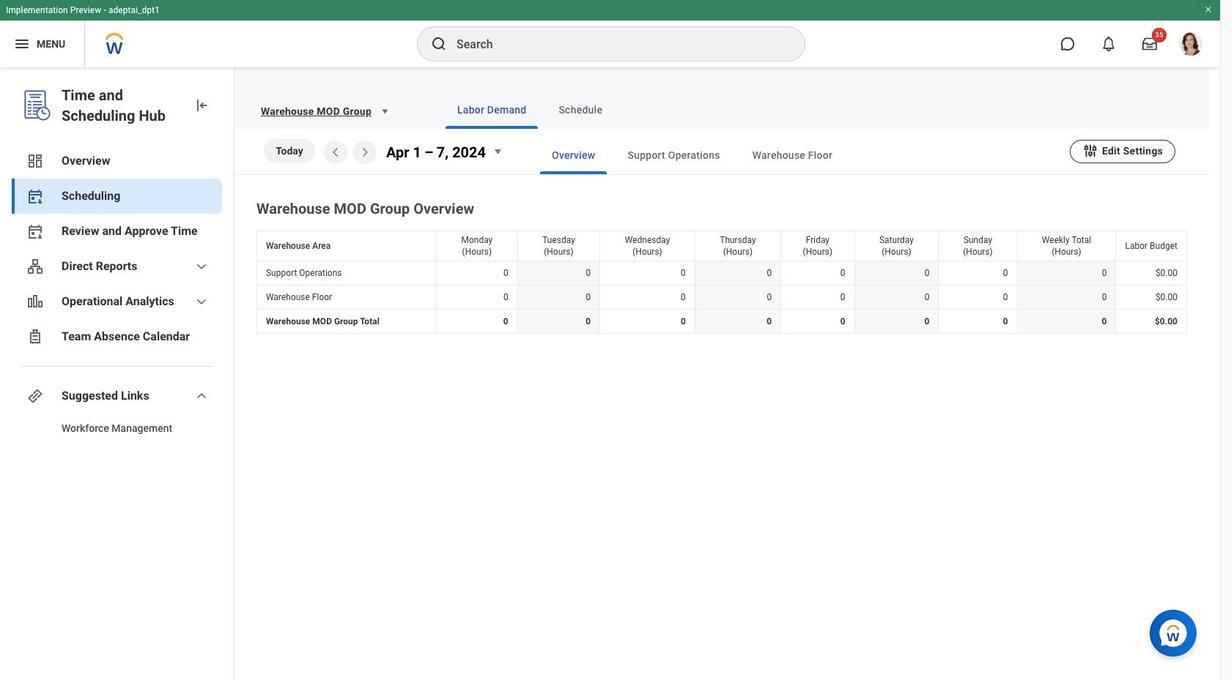 Task type: locate. For each thing, give the bounding box(es) containing it.
1 chevron down small image from the top
[[193, 293, 210, 311]]

chevron down small image for the chart icon
[[193, 293, 210, 311]]

calendar user solid image
[[26, 223, 44, 240]]

1 vertical spatial chevron down small image
[[193, 388, 210, 405]]

tab list
[[416, 91, 1192, 129], [511, 136, 1070, 174]]

calendar user solid image
[[26, 188, 44, 205]]

chevron down small image
[[193, 293, 210, 311], [193, 388, 210, 405]]

banner
[[0, 0, 1220, 67]]

transformation import image
[[193, 97, 210, 114]]

0 vertical spatial chevron down small image
[[193, 293, 210, 311]]

caret down small image
[[377, 104, 392, 119], [489, 143, 506, 161]]

profile logan mcneil image
[[1179, 32, 1203, 59]]

1 vertical spatial tab list
[[511, 136, 1070, 174]]

chart image
[[26, 293, 44, 311]]

link image
[[26, 388, 44, 405]]

0 vertical spatial caret down small image
[[377, 104, 392, 119]]

close environment banner image
[[1204, 5, 1213, 14]]

search image
[[430, 35, 448, 53]]

tab panel
[[235, 129, 1209, 337]]

chevron left small image
[[327, 144, 344, 161]]

1 vertical spatial caret down small image
[[489, 143, 506, 161]]

2 chevron down small image from the top
[[193, 388, 210, 405]]

dashboard image
[[26, 152, 44, 170]]

configure image
[[1082, 143, 1099, 159]]

chevron right small image
[[356, 144, 374, 161]]



Task type: describe. For each thing, give the bounding box(es) containing it.
view team image
[[26, 258, 44, 276]]

chevron down small image for link icon
[[193, 388, 210, 405]]

0 vertical spatial tab list
[[416, 91, 1192, 129]]

Search Workday  search field
[[457, 28, 775, 60]]

inbox large image
[[1143, 37, 1157, 51]]

0 horizontal spatial caret down small image
[[377, 104, 392, 119]]

1 horizontal spatial caret down small image
[[489, 143, 506, 161]]

navigation pane region
[[0, 67, 235, 681]]

justify image
[[13, 35, 31, 53]]

chevron down small image
[[193, 258, 210, 276]]

task timeoff image
[[26, 328, 44, 346]]

time and scheduling hub element
[[62, 85, 181, 126]]

notifications large image
[[1102, 37, 1116, 51]]



Task type: vqa. For each thing, say whether or not it's contained in the screenshot.
tab list
yes



